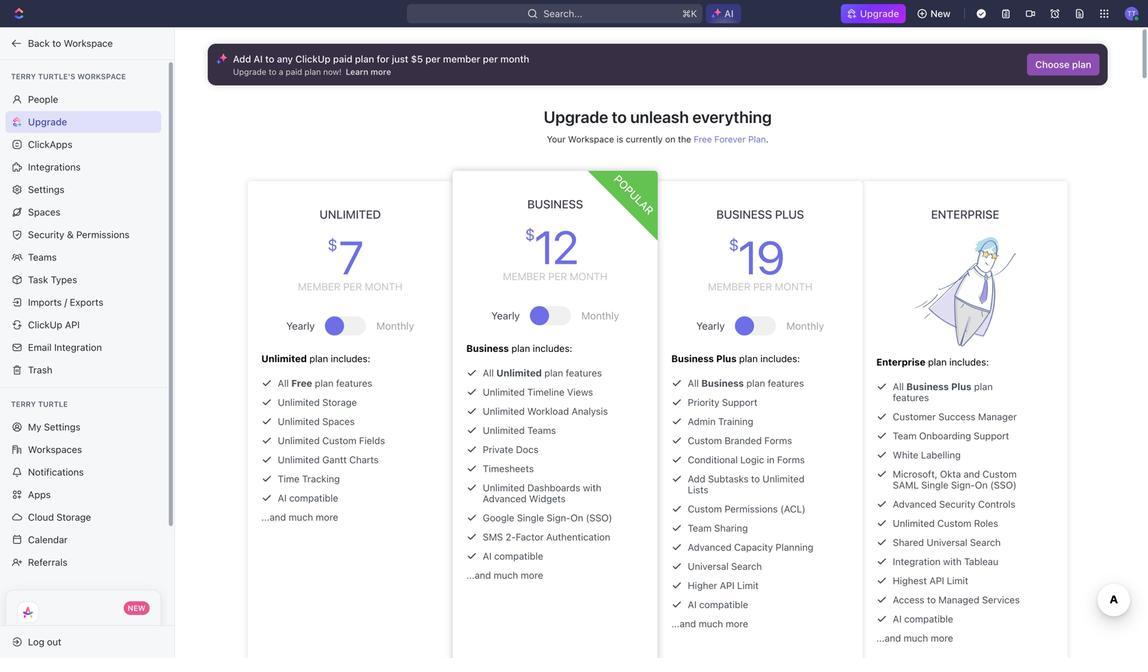 Task type: vqa. For each thing, say whether or not it's contained in the screenshot.
1st to do cell from the bottom
no



Task type: locate. For each thing, give the bounding box(es) containing it.
0 horizontal spatial spaces
[[28, 207, 60, 218]]

integration with tableau
[[893, 556, 999, 568]]

features for all unlimited plan features
[[566, 368, 602, 379]]

terry for my settings
[[11, 400, 36, 409]]

features for all free plan features
[[336, 378, 373, 389]]

unlimited for unlimited
[[320, 208, 381, 221]]

more down "for"
[[371, 67, 391, 77]]

plus inside all business plus plan features
[[952, 381, 972, 392]]

custom permissions (acl)
[[688, 504, 806, 515]]

1 vertical spatial search
[[732, 561, 762, 572]]

add ai to any clickup paid plan for just $5 per member per month upgrade to a paid plan now! learn more
[[233, 53, 530, 77]]

storage
[[322, 397, 357, 408], [57, 512, 91, 523]]

plus for business plus plan includes:
[[717, 353, 737, 364]]

add inside 'add ai to any clickup paid plan for just $5 per member per month upgrade to a paid plan now! learn more'
[[233, 53, 251, 65]]

upgrade left a
[[233, 67, 267, 77]]

advanced down team sharing
[[688, 542, 732, 553]]

0 vertical spatial search
[[971, 537, 1001, 548]]

unlimited for unlimited plan includes:
[[262, 353, 307, 364]]

0 horizontal spatial free
[[292, 378, 312, 389]]

$5
[[411, 53, 423, 65]]

to left a
[[269, 67, 277, 77]]

ai compatible down higher api limit
[[688, 599, 749, 611]]

1 vertical spatial upgrade link
[[5, 111, 161, 133]]

1 horizontal spatial security
[[940, 499, 976, 510]]

1 vertical spatial add
[[688, 474, 706, 485]]

2 horizontal spatial $
[[729, 235, 737, 254]]

to left the any
[[265, 53, 275, 65]]

sharing
[[715, 523, 748, 534]]

1 vertical spatial team
[[688, 523, 712, 534]]

0 vertical spatial plus
[[776, 208, 805, 221]]

plus up the all business plan features
[[717, 353, 737, 364]]

terry turtle's workspace
[[11, 72, 126, 81]]

calendar link
[[5, 529, 161, 551]]

0 vertical spatial spaces
[[28, 207, 60, 218]]

paid right a
[[286, 67, 302, 77]]

search down advanced capacity planning
[[732, 561, 762, 572]]

$ inside $ 7 member per month
[[328, 235, 335, 254]]

1 horizontal spatial clickup
[[296, 53, 331, 65]]

business down enterprise plan includes:
[[907, 381, 949, 392]]

$ for 19
[[729, 235, 737, 254]]

0 horizontal spatial clickup
[[28, 319, 62, 331]]

trash link
[[5, 359, 161, 381]]

1 horizontal spatial integration
[[893, 556, 941, 568]]

month inside $ 19 member per month
[[775, 281, 813, 293]]

views
[[567, 387, 593, 398]]

permissions down add subtasks to unlimited lists
[[725, 504, 778, 515]]

0 vertical spatial security
[[28, 229, 64, 240]]

workspace inside button
[[64, 38, 113, 49]]

business up priority
[[672, 353, 714, 364]]

services
[[983, 595, 1020, 606]]

1 vertical spatial with
[[944, 556, 962, 568]]

member
[[443, 53, 481, 65], [503, 270, 546, 282], [298, 281, 341, 293], [708, 281, 751, 293]]

clickup down imports
[[28, 319, 62, 331]]

business up 12
[[528, 197, 583, 211]]

enterprise for enterprise
[[932, 208, 1000, 221]]

2 vertical spatial workspace
[[568, 134, 614, 144]]

limit
[[947, 575, 969, 587], [738, 580, 759, 591]]

api down integration with tableau
[[930, 575, 945, 587]]

cloud
[[28, 512, 54, 523]]

all up 'customer'
[[893, 381, 904, 392]]

choose plan
[[1036, 59, 1092, 70]]

includes:
[[533, 343, 573, 354], [331, 353, 371, 364], [761, 353, 800, 364], [950, 357, 990, 368]]

features
[[566, 368, 602, 379], [336, 378, 373, 389], [768, 378, 804, 389], [893, 392, 930, 403]]

0 horizontal spatial sign-
[[547, 513, 571, 524]]

features for all business plan features
[[768, 378, 804, 389]]

1 horizontal spatial spaces
[[322, 416, 355, 427]]

more down 'tracking'
[[316, 512, 338, 523]]

sign- inside microsoft, okta and custom saml single sign-on (sso)
[[952, 480, 976, 491]]

business for business plan includes:
[[467, 343, 509, 354]]

free right the
[[694, 134, 712, 144]]

ai left the any
[[254, 53, 263, 65]]

month inside $ 7 member per month
[[365, 281, 403, 293]]

...and much more down higher
[[672, 618, 749, 630]]

month inside the $ 12 member per month
[[570, 270, 608, 282]]

forms
[[765, 435, 793, 447], [778, 454, 805, 466]]

custom right and
[[983, 469, 1017, 480]]

business up 19
[[717, 208, 773, 221]]

0 horizontal spatial with
[[583, 482, 602, 494]]

unlimited for unlimited gantt charts
[[278, 454, 320, 466]]

docs
[[516, 444, 539, 455]]

0 horizontal spatial integration
[[54, 342, 102, 353]]

0 horizontal spatial $
[[328, 235, 335, 254]]

per inside $ 7 member per month
[[343, 281, 362, 293]]

add inside add subtasks to unlimited lists
[[688, 474, 706, 485]]

more
[[371, 67, 391, 77], [316, 512, 338, 523], [521, 570, 544, 581], [726, 618, 749, 630], [931, 633, 954, 644]]

1 horizontal spatial advanced
[[688, 542, 732, 553]]

unleash
[[631, 107, 689, 126]]

imports
[[28, 297, 62, 308]]

types
[[51, 274, 77, 285]]

0 vertical spatial settings
[[28, 184, 65, 195]]

0 vertical spatial single
[[922, 480, 949, 491]]

spaces
[[28, 207, 60, 218], [322, 416, 355, 427]]

includes: for business plan includes:
[[533, 343, 573, 354]]

universal up integration with tableau
[[927, 537, 968, 548]]

plus for business plus
[[776, 208, 805, 221]]

$ left 7
[[328, 235, 335, 254]]

terry up people
[[11, 72, 36, 81]]

custom inside microsoft, okta and custom saml single sign-on (sso)
[[983, 469, 1017, 480]]

team left sharing
[[688, 523, 712, 534]]

referrals
[[28, 557, 68, 568]]

api for highest
[[930, 575, 945, 587]]

0 vertical spatial integration
[[54, 342, 102, 353]]

support down manager
[[974, 430, 1010, 442]]

forms up in
[[765, 435, 793, 447]]

controls
[[979, 499, 1016, 510]]

with inside unlimited dashboards with advanced widgets
[[583, 482, 602, 494]]

1 horizontal spatial (sso)
[[991, 480, 1017, 491]]

unlimited custom fields
[[278, 435, 385, 447]]

monthly for 7
[[377, 320, 414, 332]]

unlimited dashboards with advanced widgets
[[483, 482, 602, 505]]

unlimited for unlimited teams
[[483, 425, 525, 436]]

business plan includes:
[[467, 343, 573, 354]]

paid
[[333, 53, 353, 65], [286, 67, 302, 77]]

business plus
[[717, 208, 805, 221]]

1 horizontal spatial api
[[720, 580, 735, 591]]

$ 19 member per month
[[708, 230, 813, 293]]

...and much more down access
[[877, 633, 954, 644]]

1 horizontal spatial team
[[893, 430, 917, 442]]

member inside $ 19 member per month
[[708, 281, 751, 293]]

0 horizontal spatial monthly
[[377, 320, 414, 332]]

team for team sharing
[[688, 523, 712, 534]]

ai button
[[706, 4, 742, 23]]

$ inside $ 19 member per month
[[729, 235, 737, 254]]

1 horizontal spatial on
[[976, 480, 988, 491]]

tracking
[[302, 474, 340, 485]]

0 horizontal spatial limit
[[738, 580, 759, 591]]

search...
[[544, 8, 583, 19]]

charts
[[350, 454, 379, 466]]

0 vertical spatial terry
[[11, 72, 36, 81]]

analysis
[[572, 406, 608, 417]]

priority support
[[688, 397, 758, 408]]

1 horizontal spatial enterprise
[[932, 208, 1000, 221]]

unlimited for unlimited timeline views
[[483, 387, 525, 398]]

0 horizontal spatial on
[[571, 513, 584, 524]]

includes: up all business plus plan features
[[950, 357, 990, 368]]

storage down all free plan features
[[322, 397, 357, 408]]

$ left 12
[[525, 225, 533, 244]]

1 horizontal spatial sign-
[[952, 480, 976, 491]]

0 vertical spatial forms
[[765, 435, 793, 447]]

terry turtle
[[11, 400, 68, 409]]

per inside $ 19 member per month
[[754, 281, 773, 293]]

limit up access to managed services
[[947, 575, 969, 587]]

permissions
[[76, 229, 130, 240], [725, 504, 778, 515]]

ai inside 'button'
[[725, 8, 734, 19]]

per for 12
[[549, 270, 567, 282]]

2 horizontal spatial advanced
[[893, 499, 937, 510]]

with
[[583, 482, 602, 494], [944, 556, 962, 568]]

calendar
[[28, 534, 68, 546]]

0 horizontal spatial support
[[722, 397, 758, 408]]

unlimited for unlimited custom roles
[[893, 518, 935, 529]]

per for 19
[[754, 281, 773, 293]]

much down higher
[[699, 618, 724, 630]]

universal up higher
[[688, 561, 729, 572]]

1 horizontal spatial permissions
[[725, 504, 778, 515]]

1 vertical spatial forms
[[778, 454, 805, 466]]

advanced security controls
[[893, 499, 1016, 510]]

single
[[922, 480, 949, 491], [517, 513, 544, 524]]

add down conditional
[[688, 474, 706, 485]]

1 horizontal spatial upgrade link
[[841, 4, 906, 23]]

1 vertical spatial terry
[[11, 400, 36, 409]]

all up priority
[[688, 378, 699, 389]]

unlimited timeline views
[[483, 387, 593, 398]]

spaces up security & permissions
[[28, 207, 60, 218]]

0 vertical spatial new
[[931, 8, 951, 19]]

sign- up "advanced security controls"
[[952, 480, 976, 491]]

includes: for unlimited plan includes:
[[331, 353, 371, 364]]

1 vertical spatial workspace
[[77, 72, 126, 81]]

2 horizontal spatial monthly
[[787, 320, 825, 332]]

teams up task
[[28, 252, 57, 263]]

business for business plus plan includes:
[[672, 353, 714, 364]]

2 terry from the top
[[11, 400, 36, 409]]

clickup api
[[28, 319, 80, 331]]

features inside all business plus plan features
[[893, 392, 930, 403]]

1 horizontal spatial support
[[974, 430, 1010, 442]]

unlimited inside unlimited dashboards with advanced widgets
[[483, 482, 525, 494]]

free up unlimited storage
[[292, 378, 312, 389]]

compatible
[[289, 493, 338, 504], [494, 551, 544, 562], [700, 599, 749, 611], [905, 614, 954, 625]]

security up unlimited custom roles at right
[[940, 499, 976, 510]]

storage for cloud storage
[[57, 512, 91, 523]]

all for all business plan features
[[688, 378, 699, 389]]

0 vertical spatial with
[[583, 482, 602, 494]]

integration down clickup api link
[[54, 342, 102, 353]]

clickup inside 'add ai to any clickup paid plan for just $5 per member per month upgrade to a paid plan now! learn more'
[[296, 53, 331, 65]]

conditional logic in forms
[[688, 454, 805, 466]]

1 vertical spatial new
[[128, 604, 146, 613]]

free
[[694, 134, 712, 144], [292, 378, 312, 389]]

plan up manager
[[975, 381, 993, 392]]

1 vertical spatial storage
[[57, 512, 91, 523]]

to down logic
[[752, 474, 760, 485]]

member inside $ 7 member per month
[[298, 281, 341, 293]]

1 vertical spatial teams
[[528, 425, 556, 436]]

1 horizontal spatial add
[[688, 474, 706, 485]]

imports / exports link
[[5, 292, 161, 314]]

workspace for back to workspace
[[64, 38, 113, 49]]

and
[[964, 469, 981, 480]]

upgrade to unleash everything
[[544, 107, 772, 126]]

support up training
[[722, 397, 758, 408]]

1 terry from the top
[[11, 72, 36, 81]]

plan down business plus plan includes: in the bottom of the page
[[747, 378, 766, 389]]

$ inside the $ 12 member per month
[[525, 225, 533, 244]]

0 vertical spatial enterprise
[[932, 208, 1000, 221]]

ai
[[725, 8, 734, 19], [254, 53, 263, 65], [278, 493, 287, 504], [483, 551, 492, 562], [688, 599, 697, 611], [893, 614, 902, 625]]

0 horizontal spatial enterprise
[[877, 357, 926, 368]]

1 vertical spatial support
[[974, 430, 1010, 442]]

to
[[52, 38, 61, 49], [265, 53, 275, 65], [269, 67, 277, 77], [612, 107, 627, 126], [752, 474, 760, 485], [928, 595, 936, 606]]

single up "advanced security controls"
[[922, 480, 949, 491]]

member inside the $ 12 member per month
[[503, 270, 546, 282]]

0 vertical spatial add
[[233, 53, 251, 65]]

1 vertical spatial single
[[517, 513, 544, 524]]

single up factor
[[517, 513, 544, 524]]

unlimited
[[320, 208, 381, 221], [262, 353, 307, 364], [497, 368, 542, 379], [483, 387, 525, 398], [278, 397, 320, 408], [483, 406, 525, 417], [278, 416, 320, 427], [483, 425, 525, 436], [278, 435, 320, 447], [278, 454, 320, 466], [763, 474, 805, 485], [483, 482, 525, 494], [893, 518, 935, 529]]

plus up success
[[952, 381, 972, 392]]

all unlimited plan features
[[483, 368, 602, 379]]

0 horizontal spatial plus
[[717, 353, 737, 364]]

ai down higher
[[688, 599, 697, 611]]

advanced down the 'saml'
[[893, 499, 937, 510]]

on up authentication
[[571, 513, 584, 524]]

member for 12
[[503, 270, 546, 282]]

$ 7 member per month
[[298, 230, 403, 293]]

spaces up 'unlimited custom fields'
[[322, 416, 355, 427]]

0 vertical spatial clickup
[[296, 53, 331, 65]]

upgrade link left new button
[[841, 4, 906, 23]]

0 vertical spatial (sso)
[[991, 480, 1017, 491]]

0 vertical spatial free
[[694, 134, 712, 144]]

(sso) inside microsoft, okta and custom saml single sign-on (sso)
[[991, 480, 1017, 491]]

member for 19
[[708, 281, 751, 293]]

1 horizontal spatial new
[[931, 8, 951, 19]]

single inside microsoft, okta and custom saml single sign-on (sso)
[[922, 480, 949, 491]]

1 horizontal spatial storage
[[322, 397, 357, 408]]

enterprise plan includes:
[[877, 357, 990, 368]]

0 vertical spatial teams
[[28, 252, 57, 263]]

unlimited for unlimited dashboards with advanced widgets
[[483, 482, 525, 494]]

1 vertical spatial settings
[[44, 422, 80, 433]]

workspace up terry turtle's workspace
[[64, 38, 113, 49]]

per inside the $ 12 member per month
[[549, 270, 567, 282]]

$
[[525, 225, 533, 244], [328, 235, 335, 254], [729, 235, 737, 254]]

ai down access
[[893, 614, 902, 625]]

api for clickup
[[65, 319, 80, 331]]

integrations link
[[5, 156, 161, 178]]

the
[[678, 134, 692, 144]]

team for team onboarding support
[[893, 430, 917, 442]]

enterprise
[[932, 208, 1000, 221], [877, 357, 926, 368]]

terry up 'my'
[[11, 400, 36, 409]]

integration inside email integration link
[[54, 342, 102, 353]]

advanced inside unlimited dashboards with advanced widgets
[[483, 493, 527, 505]]

1 horizontal spatial single
[[922, 480, 949, 491]]

all for all free plan features
[[278, 378, 289, 389]]

...and down sms
[[467, 570, 491, 581]]

...and much more down time tracking on the bottom left of page
[[262, 512, 338, 523]]

1 vertical spatial universal
[[688, 561, 729, 572]]

tt
[[1128, 9, 1137, 17]]

plan up all business plus plan features
[[929, 357, 947, 368]]

per
[[426, 53, 441, 65], [483, 53, 498, 65], [549, 270, 567, 282], [343, 281, 362, 293], [754, 281, 773, 293]]

1 vertical spatial clickup
[[28, 319, 62, 331]]

...and down access
[[877, 633, 902, 644]]

business for business
[[528, 197, 583, 211]]

custom
[[322, 435, 357, 447], [688, 435, 722, 447], [983, 469, 1017, 480], [688, 504, 722, 515], [938, 518, 972, 529]]

2 horizontal spatial api
[[930, 575, 945, 587]]

all up unlimited storage
[[278, 378, 289, 389]]

(sso) up authentication
[[586, 513, 613, 524]]

monthly for 19
[[787, 320, 825, 332]]

much down '2-'
[[494, 570, 518, 581]]

popular
[[612, 172, 657, 217]]

teams down unlimited workload analysis at the bottom of page
[[528, 425, 556, 436]]

with down shared universal search
[[944, 556, 962, 568]]

plan
[[355, 53, 374, 65], [1073, 59, 1092, 70], [305, 67, 321, 77], [512, 343, 530, 354], [310, 353, 328, 364], [740, 353, 758, 364], [929, 357, 947, 368], [545, 368, 563, 379], [315, 378, 334, 389], [747, 378, 766, 389], [975, 381, 993, 392]]

0 vertical spatial permissions
[[76, 229, 130, 240]]

1 horizontal spatial plus
[[776, 208, 805, 221]]

1 vertical spatial paid
[[286, 67, 302, 77]]

2 vertical spatial plus
[[952, 381, 972, 392]]

branded
[[725, 435, 762, 447]]

yearly for 7
[[287, 320, 315, 332]]

1 horizontal spatial limit
[[947, 575, 969, 587]]

api for higher
[[720, 580, 735, 591]]

advanced
[[483, 493, 527, 505], [893, 499, 937, 510], [688, 542, 732, 553]]

all for all unlimited plan features
[[483, 368, 494, 379]]

yearly up unlimited plan includes:
[[287, 320, 315, 332]]

0 horizontal spatial single
[[517, 513, 544, 524]]

19
[[738, 230, 783, 284]]

plan up the all business plan features
[[740, 353, 758, 364]]

on inside microsoft, okta and custom saml single sign-on (sso)
[[976, 480, 988, 491]]

api down /
[[65, 319, 80, 331]]

ai compatible down access
[[893, 614, 954, 625]]

0 vertical spatial storage
[[322, 397, 357, 408]]

1 horizontal spatial free
[[694, 134, 712, 144]]

terry for people
[[11, 72, 36, 81]]

integration up highest
[[893, 556, 941, 568]]

0 vertical spatial on
[[976, 480, 988, 491]]

1 horizontal spatial search
[[971, 537, 1001, 548]]

1 vertical spatial enterprise
[[877, 357, 926, 368]]

includes: up all unlimited plan features
[[533, 343, 573, 354]]

team
[[893, 430, 917, 442], [688, 523, 712, 534]]

0 horizontal spatial storage
[[57, 512, 91, 523]]

0 vertical spatial team
[[893, 430, 917, 442]]

yearly up business plan includes:
[[492, 310, 520, 322]]

all inside all business plus plan features
[[893, 381, 904, 392]]

security & permissions link
[[5, 224, 161, 246]]

settings
[[28, 184, 65, 195], [44, 422, 80, 433]]

2 horizontal spatial yearly
[[697, 320, 725, 332]]

1 vertical spatial integration
[[893, 556, 941, 568]]

email integration
[[28, 342, 102, 353]]

$ left 19
[[729, 235, 737, 254]]

permissions down 'spaces' link
[[76, 229, 130, 240]]

includes: up all free plan features
[[331, 353, 371, 364]]

settings down integrations
[[28, 184, 65, 195]]

workspace
[[64, 38, 113, 49], [77, 72, 126, 81], [568, 134, 614, 144]]

business up all unlimited plan features
[[467, 343, 509, 354]]

choose plan link
[[1028, 54, 1100, 76]]

more down factor
[[521, 570, 544, 581]]

workspaces
[[28, 444, 82, 455]]

0 vertical spatial workspace
[[64, 38, 113, 49]]

yearly up business plus plan includes: in the bottom of the page
[[697, 320, 725, 332]]



Task type: describe. For each thing, give the bounding box(es) containing it.
apps link
[[5, 484, 161, 506]]

log
[[28, 637, 44, 648]]

0 vertical spatial paid
[[333, 53, 353, 65]]

referrals link
[[5, 552, 161, 574]]

people
[[28, 94, 58, 105]]

all for all business plus plan features
[[893, 381, 904, 392]]

plan left now!
[[305, 67, 321, 77]]

1 vertical spatial spaces
[[322, 416, 355, 427]]

unlimited inside add subtasks to unlimited lists
[[763, 474, 805, 485]]

&
[[67, 229, 74, 240]]

month for 19
[[775, 281, 813, 293]]

apps
[[28, 489, 51, 501]]

google
[[483, 513, 515, 524]]

tt button
[[1121, 3, 1143, 25]]

tableau
[[965, 556, 999, 568]]

task types
[[28, 274, 77, 285]]

to inside button
[[52, 38, 61, 49]]

out
[[47, 637, 61, 648]]

dashboards
[[528, 482, 581, 494]]

workload
[[528, 406, 569, 417]]

unlimited for unlimited workload analysis
[[483, 406, 525, 417]]

unlimited custom roles
[[893, 518, 999, 529]]

0 horizontal spatial upgrade link
[[5, 111, 161, 133]]

business up "priority support"
[[702, 378, 744, 389]]

now!
[[323, 67, 342, 77]]

security & permissions
[[28, 229, 130, 240]]

plan up unlimited storage
[[315, 378, 334, 389]]

currently
[[626, 134, 663, 144]]

workspaces link
[[5, 439, 161, 461]]

universal search
[[688, 561, 762, 572]]

member inside 'add ai to any clickup paid plan for just $5 per member per month upgrade to a paid plan now! learn more'
[[443, 53, 481, 65]]

month for 12
[[570, 270, 608, 282]]

custom down "advanced security controls"
[[938, 518, 972, 529]]

⌘k
[[683, 8, 698, 19]]

back to workspace button
[[5, 32, 162, 54]]

enterprise image
[[915, 237, 1016, 347]]

labelling
[[922, 450, 961, 461]]

manager
[[979, 411, 1017, 423]]

free forever plan link
[[694, 134, 766, 144]]

12
[[534, 220, 577, 274]]

advanced for advanced capacity planning
[[688, 542, 732, 553]]

add subtasks to unlimited lists
[[688, 474, 805, 496]]

widgets
[[529, 493, 566, 505]]

month inside 'add ai to any clickup paid plan for just $5 per member per month upgrade to a paid plan now! learn more'
[[501, 53, 530, 65]]

cloud storage link
[[5, 507, 161, 529]]

plan up timeline
[[545, 368, 563, 379]]

all business plus plan features
[[893, 381, 993, 403]]

includes: for enterprise plan includes:
[[950, 357, 990, 368]]

to up is
[[612, 107, 627, 126]]

ai down time
[[278, 493, 287, 504]]

clickapps
[[28, 139, 72, 150]]

time tracking
[[278, 474, 340, 485]]

1 horizontal spatial yearly
[[492, 310, 520, 322]]

...and down higher
[[672, 618, 696, 630]]

much down time tracking on the bottom left of page
[[289, 512, 313, 523]]

yearly for 19
[[697, 320, 725, 332]]

workspace for terry turtle's workspace
[[77, 72, 126, 81]]

0 horizontal spatial universal
[[688, 561, 729, 572]]

0 horizontal spatial new
[[128, 604, 146, 613]]

custom down admin
[[688, 435, 722, 447]]

...and down time
[[262, 512, 286, 523]]

much down access
[[904, 633, 929, 644]]

on
[[666, 134, 676, 144]]

notifications link
[[5, 462, 161, 483]]

0 horizontal spatial permissions
[[76, 229, 130, 240]]

authentication
[[547, 532, 611, 543]]

per for 7
[[343, 281, 362, 293]]

choose
[[1036, 59, 1070, 70]]

advanced for advanced security controls
[[893, 499, 937, 510]]

add for add ai to any clickup paid plan for just $5 per member per month upgrade to a paid plan now! learn more
[[233, 53, 251, 65]]

add for add subtasks to unlimited lists
[[688, 474, 706, 485]]

1 horizontal spatial monthly
[[582, 310, 619, 322]]

everything
[[693, 107, 772, 126]]

1 vertical spatial sign-
[[547, 513, 571, 524]]

unlimited for unlimited spaces
[[278, 416, 320, 427]]

priority
[[688, 397, 720, 408]]

ai inside 'add ai to any clickup paid plan for just $5 per member per month upgrade to a paid plan now! learn more'
[[254, 53, 263, 65]]

people link
[[5, 89, 161, 110]]

0 vertical spatial support
[[722, 397, 758, 408]]

0 horizontal spatial paid
[[286, 67, 302, 77]]

0 vertical spatial universal
[[927, 537, 968, 548]]

sms
[[483, 532, 503, 543]]

plan up all free plan features
[[310, 353, 328, 364]]

0 horizontal spatial security
[[28, 229, 64, 240]]

task types link
[[5, 269, 161, 291]]

saml
[[893, 480, 919, 491]]

1 vertical spatial free
[[292, 378, 312, 389]]

log out
[[28, 637, 61, 648]]

1 vertical spatial permissions
[[725, 504, 778, 515]]

compatible down higher api limit
[[700, 599, 749, 611]]

.
[[766, 134, 769, 144]]

plan up all unlimited plan features
[[512, 343, 530, 354]]

more down higher api limit
[[726, 618, 749, 630]]

microsoft, okta and custom saml single sign-on (sso)
[[893, 469, 1017, 491]]

cloud storage
[[28, 512, 91, 523]]

0 vertical spatial upgrade link
[[841, 4, 906, 23]]

email
[[28, 342, 52, 353]]

turtle
[[38, 400, 68, 409]]

back to workspace
[[28, 38, 113, 49]]

upgrade left new button
[[861, 8, 900, 19]]

compatible down access
[[905, 614, 954, 625]]

google single sign-on (sso)
[[483, 513, 613, 524]]

custom up gantt
[[322, 435, 357, 447]]

notifications
[[28, 467, 84, 478]]

highest
[[893, 575, 927, 587]]

plan up learn
[[355, 53, 374, 65]]

customer success manager
[[893, 411, 1017, 423]]

$ for 7
[[328, 235, 335, 254]]

all free plan features
[[278, 378, 373, 389]]

more inside 'add ai to any clickup paid plan for just $5 per member per month upgrade to a paid plan now! learn more'
[[371, 67, 391, 77]]

unlimited storage
[[278, 397, 357, 408]]

member for 7
[[298, 281, 341, 293]]

back
[[28, 38, 50, 49]]

planning
[[776, 542, 814, 553]]

onboarding
[[920, 430, 972, 442]]

lists
[[688, 484, 709, 496]]

just
[[392, 53, 409, 65]]

customer
[[893, 411, 936, 423]]

upgrade up clickapps
[[28, 116, 67, 128]]

plan inside all business plus plan features
[[975, 381, 993, 392]]

teams inside "link"
[[28, 252, 57, 263]]

ai down sms
[[483, 551, 492, 562]]

storage for unlimited storage
[[322, 397, 357, 408]]

ai compatible down time tracking on the bottom left of page
[[278, 493, 338, 504]]

trash
[[28, 364, 52, 376]]

business plus plan includes:
[[672, 353, 800, 364]]

integrations
[[28, 161, 81, 173]]

subtasks
[[708, 474, 749, 485]]

plan right choose
[[1073, 59, 1092, 70]]

business inside all business plus plan features
[[907, 381, 949, 392]]

logic
[[741, 454, 765, 466]]

business for business plus
[[717, 208, 773, 221]]

highest api limit
[[893, 575, 969, 587]]

all business plan features
[[688, 378, 804, 389]]

upgrade inside 'add ai to any clickup paid plan for just $5 per member per month upgrade to a paid plan now! learn more'
[[233, 67, 267, 77]]

$ for 12
[[525, 225, 533, 244]]

new inside button
[[931, 8, 951, 19]]

to inside add subtasks to unlimited lists
[[752, 474, 760, 485]]

ai compatible down '2-'
[[483, 551, 544, 562]]

success
[[939, 411, 976, 423]]

enterprise for enterprise plan includes:
[[877, 357, 926, 368]]

0 horizontal spatial search
[[732, 561, 762, 572]]

access
[[893, 595, 925, 606]]

1 horizontal spatial with
[[944, 556, 962, 568]]

conditional
[[688, 454, 738, 466]]

white
[[893, 450, 919, 461]]

custom down lists on the bottom of page
[[688, 504, 722, 515]]

limit for higher api limit
[[738, 580, 759, 591]]

my
[[28, 422, 41, 433]]

unlimited for unlimited storage
[[278, 397, 320, 408]]

any
[[277, 53, 293, 65]]

upgrade up your
[[544, 107, 609, 126]]

teams link
[[5, 247, 161, 268]]

1 horizontal spatial teams
[[528, 425, 556, 436]]

1 vertical spatial security
[[940, 499, 976, 510]]

shared universal search
[[893, 537, 1001, 548]]

unlimited for unlimited custom fields
[[278, 435, 320, 447]]

includes: up the all business plan features
[[761, 353, 800, 364]]

...and much more down '2-'
[[467, 570, 544, 581]]

spaces link
[[5, 201, 161, 223]]

month for 7
[[365, 281, 403, 293]]

team sharing
[[688, 523, 748, 534]]

compatible down '2-'
[[494, 551, 544, 562]]

0 horizontal spatial (sso)
[[586, 513, 613, 524]]

unlimited plan includes:
[[262, 353, 371, 364]]

more down access to managed services
[[931, 633, 954, 644]]

okta
[[941, 469, 962, 480]]

to down highest api limit
[[928, 595, 936, 606]]

compatible down time tracking on the bottom left of page
[[289, 493, 338, 504]]

limit for highest api limit
[[947, 575, 969, 587]]

is
[[617, 134, 624, 144]]



